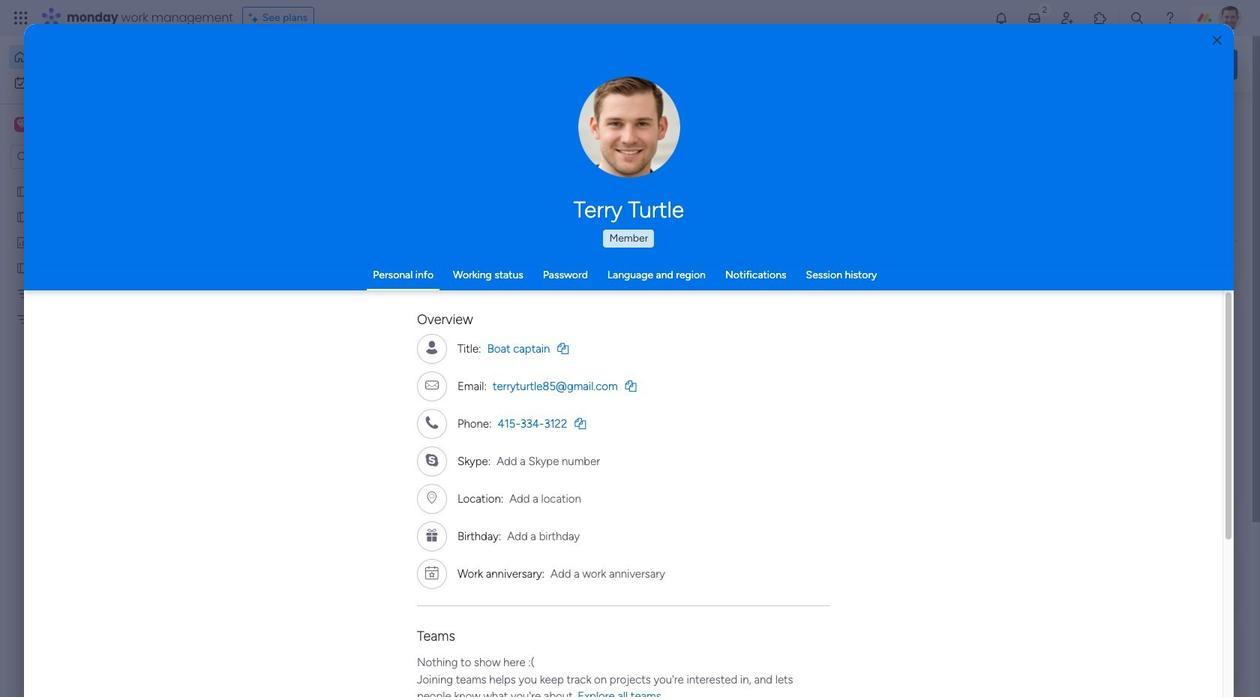 Task type: locate. For each thing, give the bounding box(es) containing it.
0 vertical spatial copied! image
[[558, 343, 569, 354]]

close image
[[1213, 35, 1222, 46]]

1 horizontal spatial public board image
[[496, 274, 513, 290]]

0 horizontal spatial public board image
[[16, 260, 30, 275]]

public board image down public dashboard icon
[[16, 260, 30, 275]]

monday marketplace image
[[1093, 11, 1108, 26]]

workspace image
[[14, 116, 29, 133], [17, 116, 27, 133]]

public board image
[[16, 260, 30, 275], [496, 274, 513, 290]]

0 vertical spatial public board image
[[16, 184, 30, 198]]

0 vertical spatial option
[[9, 45, 182, 69]]

select product image
[[14, 11, 29, 26]]

add to favorites image for right public board icon
[[690, 274, 705, 289]]

dapulse x slim image
[[1216, 109, 1234, 127]]

public board image right remove from favorites image on the top left of the page
[[496, 274, 513, 290]]

1 vertical spatial copied! image
[[575, 418, 586, 429]]

option
[[9, 45, 182, 69], [9, 71, 182, 95], [0, 177, 191, 180]]

add to favorites image for public dashboard image
[[936, 274, 951, 289]]

add to favorites image
[[690, 274, 705, 289], [936, 274, 951, 289], [445, 458, 460, 473]]

invite members image
[[1060, 11, 1075, 26]]

component image
[[496, 298, 510, 311], [741, 298, 755, 311]]

quick search results list box
[[232, 140, 977, 523]]

list box
[[0, 175, 191, 534]]

2 horizontal spatial add to favorites image
[[936, 274, 951, 289]]

public dashboard image
[[16, 235, 30, 249]]

1 horizontal spatial component image
[[741, 298, 755, 311]]

copied! image
[[558, 343, 569, 354], [575, 418, 586, 429]]

component image
[[251, 298, 264, 311]]

1 horizontal spatial add to favorites image
[[690, 274, 705, 289]]

0 horizontal spatial copied! image
[[558, 343, 569, 354]]

getting started element
[[1013, 547, 1238, 607]]

public board image
[[16, 184, 30, 198], [16, 209, 30, 224], [251, 274, 267, 290]]

help image
[[1163, 11, 1178, 26]]

notifications image
[[994, 11, 1009, 26]]

help center element
[[1013, 619, 1238, 679]]

0 horizontal spatial component image
[[496, 298, 510, 311]]



Task type: vqa. For each thing, say whether or not it's contained in the screenshot.
rightmost component icon
yes



Task type: describe. For each thing, give the bounding box(es) containing it.
1 workspace image from the left
[[14, 116, 29, 133]]

public dashboard image
[[741, 274, 758, 290]]

1 vertical spatial public board image
[[16, 209, 30, 224]]

copied! image
[[626, 380, 637, 391]]

2 component image from the left
[[741, 298, 755, 311]]

workspace selection element
[[14, 116, 125, 135]]

2 vertical spatial public board image
[[251, 274, 267, 290]]

1 component image from the left
[[496, 298, 510, 311]]

see plans image
[[249, 10, 262, 26]]

Search in workspace field
[[32, 148, 125, 165]]

templates image image
[[1027, 302, 1225, 405]]

2 image
[[1039, 1, 1052, 18]]

search everything image
[[1130, 11, 1145, 26]]

remove from favorites image
[[445, 274, 460, 289]]

2 workspace image from the left
[[17, 116, 27, 133]]

0 horizontal spatial add to favorites image
[[445, 458, 460, 473]]

1 vertical spatial option
[[9, 71, 182, 95]]

2 vertical spatial option
[[0, 177, 191, 180]]

1 horizontal spatial copied! image
[[575, 418, 586, 429]]

update feed image
[[1027, 11, 1042, 26]]

terry turtle image
[[1219, 6, 1243, 30]]



